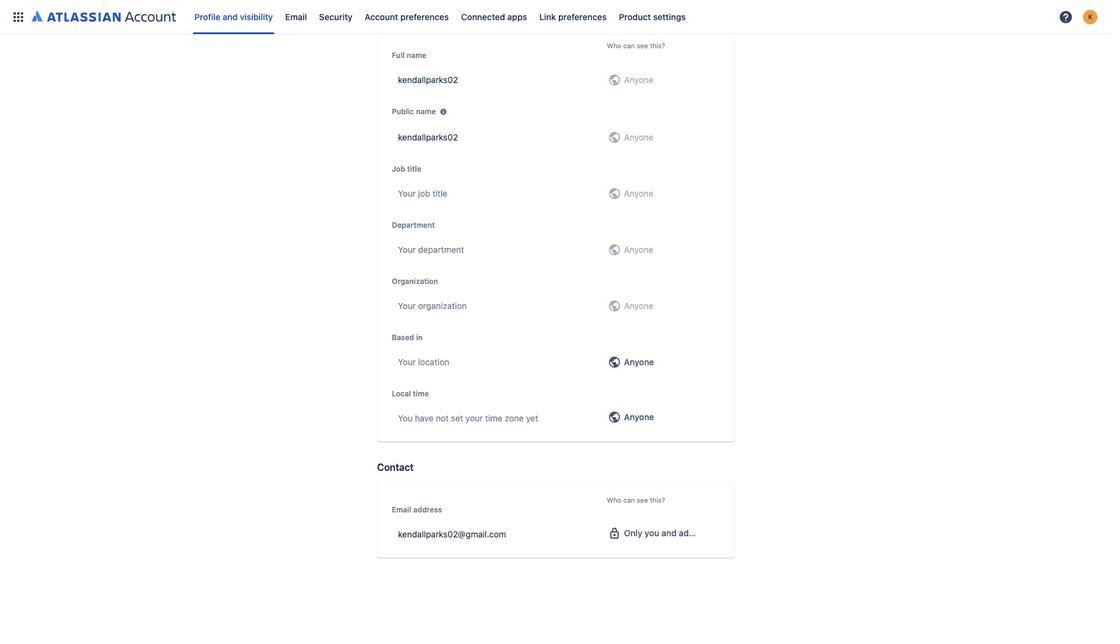 Task type: locate. For each thing, give the bounding box(es) containing it.
location
[[418, 357, 449, 367]]

0 vertical spatial see
[[637, 42, 648, 49]]

product
[[619, 11, 651, 22]]

preferences
[[400, 11, 449, 22], [558, 11, 607, 22]]

link preferences link
[[536, 7, 611, 27]]

email address
[[392, 505, 442, 514]]

2 anyone button from the top
[[602, 405, 724, 430]]

who up only you and admins dropdown button
[[607, 496, 622, 504]]

email for email
[[285, 11, 307, 22]]

email
[[285, 11, 307, 22], [392, 505, 411, 514]]

who can see this? down product
[[607, 42, 665, 49]]

2 who can see this? from the top
[[607, 496, 665, 504]]

1 vertical spatial you
[[645, 528, 659, 538]]

1 vertical spatial time
[[485, 413, 503, 423]]

1 vertical spatial kendallparks02
[[398, 132, 458, 142]]

zone
[[505, 413, 524, 423]]

1 vertical spatial this?
[[650, 496, 665, 504]]

local
[[392, 389, 411, 398]]

your location
[[398, 357, 449, 367]]

0 vertical spatial and
[[223, 11, 238, 22]]

profile and visibility
[[194, 11, 273, 22]]

connected apps
[[461, 11, 527, 22]]

kendallparks02
[[398, 75, 458, 85], [398, 132, 458, 142]]

1 vertical spatial see
[[637, 496, 648, 504]]

your for your location
[[398, 357, 416, 367]]

and inside manage profile menu element
[[223, 11, 238, 22]]

1 horizontal spatial title
[[433, 188, 448, 199]]

full
[[392, 51, 405, 60]]

time
[[413, 389, 429, 398], [485, 413, 503, 423]]

0 horizontal spatial preferences
[[400, 11, 449, 22]]

who can see this?
[[607, 42, 665, 49], [607, 496, 665, 504]]

name for about you
[[407, 51, 427, 60]]

2 this? from the top
[[650, 496, 665, 504]]

see up only
[[637, 496, 648, 504]]

preferences right link
[[558, 11, 607, 22]]

0 horizontal spatial time
[[413, 389, 429, 398]]

1 horizontal spatial and
[[662, 528, 677, 538]]

0 vertical spatial anyone button
[[602, 350, 724, 375]]

1 your from the top
[[398, 188, 416, 199]]

organization
[[418, 301, 467, 311]]

2 can from the top
[[623, 496, 635, 504]]

3 your from the top
[[398, 301, 416, 311]]

set
[[451, 413, 463, 423]]

1 kendallparks02 from the top
[[398, 75, 458, 85]]

1 vertical spatial anyone button
[[602, 405, 724, 430]]

in
[[416, 333, 423, 342]]

you inside dropdown button
[[645, 528, 659, 538]]

1 anyone button from the top
[[602, 350, 724, 375]]

2 preferences from the left
[[558, 11, 607, 22]]

you for about
[[407, 7, 424, 18]]

1 vertical spatial can
[[623, 496, 635, 504]]

0 vertical spatial email
[[285, 11, 307, 22]]

job
[[392, 164, 405, 174]]

0 horizontal spatial title
[[407, 164, 421, 174]]

can up only
[[623, 496, 635, 504]]

you right about
[[407, 7, 424, 18]]

security link
[[315, 7, 356, 27]]

0 vertical spatial can
[[623, 42, 635, 49]]

email left address
[[392, 505, 411, 514]]

1 who from the top
[[607, 42, 622, 49]]

name right full
[[407, 51, 427, 60]]

0 vertical spatial you
[[407, 7, 424, 18]]

banner
[[0, 0, 1111, 34]]

can
[[623, 42, 635, 49], [623, 496, 635, 504]]

0 horizontal spatial and
[[223, 11, 238, 22]]

anyone
[[624, 75, 654, 85], [624, 132, 654, 142], [624, 188, 654, 199], [624, 244, 654, 255], [624, 301, 654, 311], [624, 357, 654, 367], [624, 412, 654, 422]]

you
[[398, 413, 413, 423]]

based in
[[392, 333, 423, 342]]

kendallparks02@gmail.com
[[398, 529, 506, 540]]

1 vertical spatial email
[[392, 505, 411, 514]]

contact
[[377, 462, 414, 473]]

1 vertical spatial and
[[662, 528, 677, 538]]

about
[[377, 7, 405, 18]]

name
[[407, 51, 427, 60], [416, 107, 436, 116]]

2 your from the top
[[398, 244, 416, 255]]

based
[[392, 333, 414, 342]]

0 vertical spatial who can see this?
[[607, 42, 665, 49]]

see down product
[[637, 42, 648, 49]]

kendallparks02 down full name
[[398, 75, 458, 85]]

1 horizontal spatial you
[[645, 528, 659, 538]]

and left admins
[[662, 528, 677, 538]]

1 horizontal spatial time
[[485, 413, 503, 423]]

anyone button for your location
[[602, 350, 724, 375]]

this?
[[650, 42, 665, 49], [650, 496, 665, 504]]

preferences for link preferences
[[558, 11, 607, 22]]

who can see this? up only
[[607, 496, 665, 504]]

1 vertical spatial who
[[607, 496, 622, 504]]

see
[[637, 42, 648, 49], [637, 496, 648, 504]]

anyone button
[[602, 350, 724, 375], [602, 405, 724, 430]]

have
[[415, 413, 434, 423]]

kendallparks02 down public name
[[398, 132, 458, 142]]

0 vertical spatial kendallparks02
[[398, 75, 458, 85]]

you
[[407, 7, 424, 18], [645, 528, 659, 538]]

who
[[607, 42, 622, 49], [607, 496, 622, 504]]

1 horizontal spatial email
[[392, 505, 411, 514]]

account image
[[1083, 9, 1098, 24]]

0 vertical spatial this?
[[650, 42, 665, 49]]

your down organization
[[398, 301, 416, 311]]

your for your organization
[[398, 301, 416, 311]]

email inside manage profile menu element
[[285, 11, 307, 22]]

and right profile
[[223, 11, 238, 22]]

admins
[[679, 528, 708, 538]]

time right your
[[485, 413, 503, 423]]

only you and admins
[[624, 528, 708, 538]]

your
[[466, 413, 483, 423]]

preferences up full name
[[400, 11, 449, 22]]

can down product
[[623, 42, 635, 49]]

not
[[436, 413, 449, 423]]

4 your from the top
[[398, 357, 416, 367]]

email right visibility
[[285, 11, 307, 22]]

link preferences
[[539, 11, 607, 22]]

0 vertical spatial name
[[407, 51, 427, 60]]

your department
[[398, 244, 464, 255]]

email link
[[282, 7, 311, 27]]

time right local
[[413, 389, 429, 398]]

your
[[398, 188, 416, 199], [398, 244, 416, 255], [398, 301, 416, 311], [398, 357, 416, 367]]

job
[[418, 188, 430, 199]]

0 vertical spatial who
[[607, 42, 622, 49]]

0 horizontal spatial email
[[285, 11, 307, 22]]

profile and visibility link
[[191, 7, 277, 27]]

title
[[407, 164, 421, 174], [433, 188, 448, 199]]

this? down product settings link at the top right of the page
[[650, 42, 665, 49]]

this? up only you and admins dropdown button
[[650, 496, 665, 504]]

name right 'public'
[[416, 107, 436, 116]]

your left job
[[398, 188, 416, 199]]

1 vertical spatial name
[[416, 107, 436, 116]]

your down 'department'
[[398, 244, 416, 255]]

0 horizontal spatial you
[[407, 7, 424, 18]]

apps
[[508, 11, 527, 22]]

1 preferences from the left
[[400, 11, 449, 22]]

1 vertical spatial who can see this?
[[607, 496, 665, 504]]

you right only
[[645, 528, 659, 538]]

and
[[223, 11, 238, 22], [662, 528, 677, 538]]

1 horizontal spatial preferences
[[558, 11, 607, 22]]

profile
[[194, 11, 220, 22]]

who down product
[[607, 42, 622, 49]]

account preferences link
[[361, 7, 453, 27]]

you for only
[[645, 528, 659, 538]]

your down based in
[[398, 357, 416, 367]]



Task type: vqa. For each thing, say whether or not it's contained in the screenshot.
New corresponding to display
no



Task type: describe. For each thing, give the bounding box(es) containing it.
5 anyone from the top
[[624, 301, 654, 311]]

6 anyone from the top
[[624, 357, 654, 367]]

department
[[392, 221, 435, 230]]

2 who from the top
[[607, 496, 622, 504]]

only you and admins button
[[602, 521, 724, 546]]

2 kendallparks02 from the top
[[398, 132, 458, 142]]

account preferences
[[365, 11, 449, 22]]

banner containing profile and visibility
[[0, 0, 1111, 34]]

preferences for account preferences
[[400, 11, 449, 22]]

account
[[365, 11, 398, 22]]

product settings link
[[615, 7, 690, 27]]

product settings
[[619, 11, 686, 22]]

2 see from the top
[[637, 496, 648, 504]]

department
[[418, 244, 464, 255]]

public
[[392, 107, 414, 116]]

name for who can see this?
[[416, 107, 436, 116]]

7 anyone from the top
[[624, 412, 654, 422]]

1 see from the top
[[637, 42, 648, 49]]

1 vertical spatial title
[[433, 188, 448, 199]]

0 vertical spatial time
[[413, 389, 429, 398]]

1 anyone from the top
[[624, 75, 654, 85]]

1 this? from the top
[[650, 42, 665, 49]]

your for your department
[[398, 244, 416, 255]]

address
[[413, 505, 442, 514]]

only
[[624, 528, 643, 538]]

organization
[[392, 277, 438, 286]]

switch to... image
[[11, 9, 26, 24]]

your organization
[[398, 301, 467, 311]]

security
[[319, 11, 353, 22]]

manage profile menu element
[[7, 0, 1055, 34]]

your for your job title
[[398, 188, 416, 199]]

1 can from the top
[[623, 42, 635, 49]]

connected apps link
[[457, 7, 531, 27]]

0 vertical spatial title
[[407, 164, 421, 174]]

2 anyone from the top
[[624, 132, 654, 142]]

email for email address
[[392, 505, 411, 514]]

link
[[539, 11, 556, 22]]

local time
[[392, 389, 429, 398]]

settings
[[653, 11, 686, 22]]

4 anyone from the top
[[624, 244, 654, 255]]

connected
[[461, 11, 505, 22]]

full name
[[392, 51, 427, 60]]

visibility
[[240, 11, 273, 22]]

about you
[[377, 7, 424, 18]]

your job title
[[398, 188, 448, 199]]

yet
[[526, 413, 538, 423]]

you have not set your time zone yet
[[398, 413, 538, 423]]

and inside dropdown button
[[662, 528, 677, 538]]

help image
[[1059, 9, 1074, 24]]

1 who can see this? from the top
[[607, 42, 665, 49]]

3 anyone from the top
[[624, 188, 654, 199]]

job title
[[392, 164, 421, 174]]

anyone button for you have not set your time zone yet
[[602, 405, 724, 430]]

public name
[[392, 107, 436, 116]]



